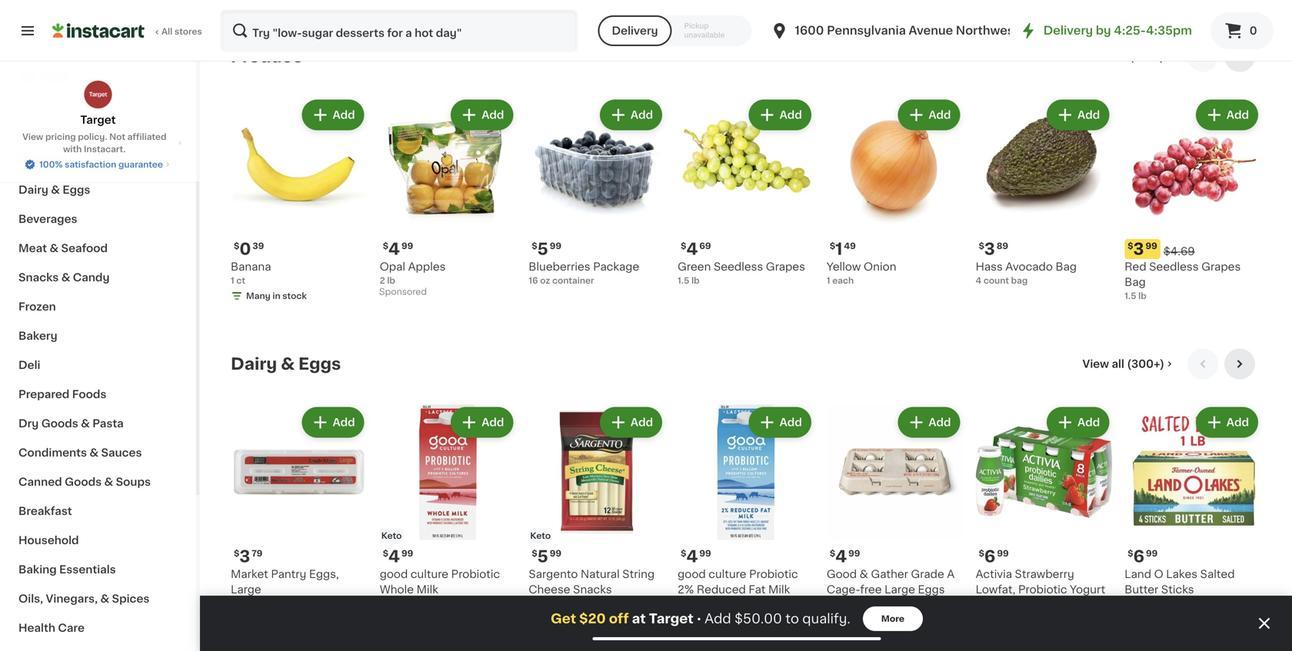Task type: locate. For each thing, give the bounding box(es) containing it.
many down banana 1 ct
[[246, 292, 270, 300]]

4 for good culture probiotic whole milk
[[388, 549, 400, 565]]

add for good & gather grade a cage-free large eggs
[[929, 417, 951, 428]]

culture for milk
[[411, 569, 448, 580]]

view all (300+) link
[[1083, 356, 1175, 372]]

$ inside $ 3 89
[[979, 242, 984, 250]]

4:25-
[[1114, 25, 1146, 36]]

0 horizontal spatial dairy & eggs
[[18, 185, 90, 195]]

oils, vinegars, & spices
[[18, 594, 150, 605]]

seedless down $4.69
[[1149, 262, 1199, 272]]

$3.99 original price: $4.69 element
[[1125, 239, 1261, 259]]

1 vertical spatial target
[[649, 613, 694, 626]]

& up free
[[860, 569, 868, 580]]

1.5 down green
[[678, 277, 689, 285]]

many down get
[[544, 629, 568, 638]]

2 5 from the top
[[537, 549, 548, 565]]

99 up activia
[[997, 550, 1009, 558]]

99 up sargento
[[550, 550, 561, 558]]

6 up land at right
[[1133, 549, 1144, 565]]

1 milk from the left
[[417, 585, 438, 595]]

$
[[234, 242, 239, 250], [383, 242, 388, 250], [681, 242, 686, 250], [979, 242, 984, 250], [532, 242, 537, 250], [830, 242, 835, 250], [1128, 242, 1133, 250], [234, 550, 239, 558], [383, 550, 388, 558], [681, 550, 686, 558], [979, 550, 984, 558], [532, 550, 537, 558], [830, 550, 835, 558], [1128, 550, 1133, 558]]

$ up sargento
[[532, 550, 537, 558]]

breakfast
[[18, 506, 72, 517]]

1 seedless from the left
[[714, 262, 763, 272]]

4
[[388, 241, 400, 257], [686, 241, 698, 257], [976, 277, 982, 285], [388, 549, 400, 565], [686, 549, 698, 565], [835, 549, 847, 565]]

frozen
[[18, 301, 56, 312]]

99 for sargento natural string cheese snacks
[[550, 550, 561, 558]]

$ for land o lakes salted butter sticks
[[1128, 550, 1133, 558]]

$ 6 99 up land at right
[[1128, 549, 1158, 565]]

$ for sargento natural string cheese snacks
[[532, 550, 537, 558]]

$ up opal
[[383, 242, 388, 250]]

99 for good culture probiotic whole milk
[[401, 550, 413, 558]]

0 vertical spatial dairy & eggs link
[[9, 175, 187, 205]]

0 horizontal spatial dairy
[[18, 185, 48, 195]]

hass avocado bag 4 count bag
[[976, 262, 1077, 285]]

condiments & sauces
[[18, 448, 142, 458]]

0 vertical spatial $ 5 99
[[532, 241, 561, 257]]

$ 5 99 up blueberries at left top
[[532, 241, 561, 257]]

add button for good & gather grade a cage-free large eggs
[[899, 409, 959, 436]]

0 horizontal spatial many
[[246, 292, 270, 300]]

99 up good
[[848, 550, 860, 558]]

lists
[[43, 72, 70, 82]]

add button for activia strawberry lowfat, probiotic yogurt drinks
[[1048, 409, 1108, 436]]

dairy & eggs down 100% on the left of page
[[18, 185, 90, 195]]

1 good from the left
[[380, 569, 408, 580]]

99 for activia strawberry lowfat, probiotic yogurt drinks
[[997, 550, 1009, 558]]

seedless inside green seedless grapes 1.5 lb
[[714, 262, 763, 272]]

target
[[80, 115, 116, 125], [649, 613, 694, 626]]

$ left the 49
[[830, 242, 835, 250]]

0 horizontal spatial good
[[380, 569, 408, 580]]

0 horizontal spatial 1
[[231, 277, 234, 285]]

1 vertical spatial dairy & eggs link
[[231, 355, 341, 373]]

$ 3 89
[[979, 241, 1008, 257]]

& right meat
[[50, 243, 59, 254]]

view
[[1085, 51, 1112, 62], [22, 133, 43, 141], [1083, 359, 1109, 369]]

sponsored badge image right delivery button
[[678, 10, 724, 19]]

79
[[252, 550, 263, 558]]

add button for red seedless grapes bag
[[1197, 101, 1257, 129]]

0 horizontal spatial delivery
[[612, 25, 658, 36]]

sponsored badge image
[[678, 10, 724, 19], [380, 288, 426, 297], [678, 611, 724, 620]]

2%
[[678, 585, 694, 595]]

2 horizontal spatial eggs
[[918, 585, 945, 595]]

$ up land at right
[[1128, 550, 1133, 558]]

large inside market pantry eggs, large
[[231, 585, 261, 595]]

$ 4 99 for opal apples
[[383, 241, 413, 257]]

foods
[[72, 389, 106, 400]]

snacks up (70)
[[573, 585, 612, 595]]

good up 2%
[[678, 569, 706, 580]]

more
[[881, 615, 905, 623]]

dairy down many in stock
[[231, 356, 277, 372]]

1 vertical spatial all
[[1112, 359, 1124, 369]]

$4.69
[[1164, 246, 1195, 257]]

1 horizontal spatial dairy
[[231, 356, 277, 372]]

4 up opal
[[388, 241, 400, 257]]

bag inside $ 3 99 $4.69 red seedless grapes bag 1.5 lb
[[1125, 277, 1146, 288]]

many inside 12 ct many in stock
[[544, 629, 568, 638]]

1 horizontal spatial culture
[[709, 569, 746, 580]]

2 horizontal spatial probiotic
[[1018, 585, 1067, 595]]

1 vertical spatial item carousel region
[[231, 349, 1261, 651]]

1 culture from the left
[[411, 569, 448, 580]]

&
[[51, 185, 60, 195], [50, 243, 59, 254], [61, 272, 70, 283], [281, 356, 295, 372], [81, 418, 90, 429], [90, 448, 98, 458], [104, 477, 113, 488], [860, 569, 868, 580], [100, 594, 109, 605]]

$ for activia strawberry lowfat, probiotic yogurt drinks
[[979, 550, 984, 558]]

0 button
[[1211, 12, 1274, 49]]

2 large from the left
[[885, 585, 915, 595]]

2 horizontal spatial 1
[[835, 241, 843, 257]]

$ 4 99 up good
[[830, 549, 860, 565]]

2 milk from the left
[[768, 585, 790, 595]]

ct inside banana 1 ct
[[236, 277, 245, 285]]

0 horizontal spatial target
[[80, 115, 116, 125]]

strawberry
[[1015, 569, 1074, 580]]

milk right fat
[[768, 585, 790, 595]]

deli
[[18, 360, 40, 371]]

1 horizontal spatial 3
[[984, 241, 995, 257]]

$ inside $ 3 79
[[234, 550, 239, 558]]

view inside view all (300+) link
[[1083, 359, 1109, 369]]

$ inside $ 1 49
[[830, 242, 835, 250]]

grapes down "$3.99 original price: $4.69" 'element'
[[1202, 262, 1241, 272]]

keto
[[381, 532, 402, 540], [530, 532, 551, 540]]

1 horizontal spatial grapes
[[1202, 262, 1241, 272]]

2 $ 5 99 from the top
[[532, 549, 561, 565]]

bag right avocado
[[1056, 262, 1077, 272]]

culture for reduced
[[709, 569, 746, 580]]

4 up good
[[835, 549, 847, 565]]

blueberries package 16 oz container
[[529, 262, 639, 285]]

1 vertical spatial produce link
[[9, 146, 187, 175]]

all for $4.69
[[1114, 51, 1127, 62]]

milk
[[417, 585, 438, 595], [768, 585, 790, 595]]

culture up whole
[[411, 569, 448, 580]]

1 vertical spatial 0
[[239, 241, 251, 257]]

2 grapes from the left
[[1202, 262, 1241, 272]]

delivery button
[[598, 15, 672, 46]]

1 horizontal spatial snacks
[[573, 585, 612, 595]]

$ 4 99
[[383, 241, 413, 257], [383, 549, 413, 565], [681, 549, 711, 565], [830, 549, 860, 565]]

all down delivery by 4:25-4:35pm
[[1114, 51, 1127, 62]]

0
[[1250, 25, 1257, 36], [239, 241, 251, 257]]

2
[[380, 277, 385, 285]]

all inside "link"
[[1114, 51, 1127, 62]]

add for land o lakes salted butter sticks
[[1227, 417, 1249, 428]]

$ up whole
[[383, 550, 388, 558]]

$20
[[579, 613, 606, 626]]

item carousel region containing produce
[[231, 41, 1261, 336]]

add for market pantry eggs, large
[[333, 417, 355, 428]]

$ inside "$ 0 39"
[[234, 242, 239, 250]]

ct right '12'
[[540, 614, 549, 622]]

$ up good
[[830, 550, 835, 558]]

apples
[[408, 262, 446, 272]]

0 horizontal spatial ct
[[236, 277, 245, 285]]

culture inside good culture probiotic 2% reduced fat milk
[[709, 569, 746, 580]]

service type group
[[598, 15, 752, 46]]

seedless right green
[[714, 262, 763, 272]]

$ 6 99 up activia
[[979, 549, 1009, 565]]

lb down green
[[691, 277, 700, 285]]

1 $ 5 99 from the top
[[532, 241, 561, 257]]

ct down the banana in the top of the page
[[236, 277, 245, 285]]

0 vertical spatial many
[[246, 292, 270, 300]]

lb inside $ 3 99 $4.69 red seedless grapes bag 1.5 lb
[[1138, 292, 1147, 300]]

0 horizontal spatial probiotic
[[451, 569, 500, 580]]

1 vertical spatial 1.5
[[1125, 292, 1136, 300]]

view left pricing
[[22, 133, 43, 141]]

1 vertical spatial many
[[544, 629, 568, 638]]

product group containing 1
[[827, 96, 963, 287]]

99 up whole
[[401, 550, 413, 558]]

add for red seedless grapes bag
[[1227, 110, 1249, 120]]

$ 5 99 for 1
[[532, 241, 561, 257]]

0 vertical spatial 5
[[537, 241, 548, 257]]

delivery by 4:25-4:35pm link
[[1019, 22, 1192, 40]]

1 vertical spatial ct
[[540, 614, 549, 622]]

2 good from the left
[[678, 569, 706, 580]]

lb right 2
[[387, 277, 395, 285]]

3 left 89 at the top right
[[984, 241, 995, 257]]

produce
[[231, 48, 303, 65], [18, 155, 65, 166]]

None search field
[[220, 9, 578, 52]]

1 horizontal spatial produce
[[231, 48, 303, 65]]

1 horizontal spatial in
[[571, 629, 578, 638]]

delivery inside button
[[612, 25, 658, 36]]

1 horizontal spatial 1
[[827, 277, 830, 285]]

3 for hass avocado bag
[[984, 241, 995, 257]]

5 for produce
[[537, 241, 548, 257]]

all left the '(300+)'
[[1112, 359, 1124, 369]]

1 item carousel region from the top
[[231, 41, 1261, 336]]

1.5 down red
[[1125, 292, 1136, 300]]

1 large from the left
[[231, 585, 261, 595]]

good up whole
[[380, 569, 408, 580]]

$ 4 99 up whole
[[383, 549, 413, 565]]

large
[[231, 585, 261, 595], [885, 585, 915, 595]]

probiotic
[[451, 569, 500, 580], [749, 569, 798, 580], [1018, 585, 1067, 595]]

1 vertical spatial sponsored badge image
[[380, 288, 426, 297]]

large down gather
[[885, 585, 915, 595]]

1 vertical spatial dairy
[[231, 356, 277, 372]]

1 left the 49
[[835, 241, 843, 257]]

1 horizontal spatial lb
[[691, 277, 700, 285]]

1 horizontal spatial good
[[678, 569, 706, 580]]

1 vertical spatial goods
[[65, 477, 102, 488]]

0 horizontal spatial produce
[[18, 155, 65, 166]]

0 vertical spatial all
[[1114, 51, 1127, 62]]

household
[[18, 535, 79, 546]]

culture up reduced on the right bottom of page
[[709, 569, 746, 580]]

lb down red
[[1138, 292, 1147, 300]]

1 horizontal spatial stock
[[580, 629, 605, 638]]

breakfast link
[[9, 497, 187, 526]]

1 horizontal spatial bag
[[1125, 277, 1146, 288]]

keto up whole
[[381, 532, 402, 540]]

$ 1 49
[[830, 241, 856, 257]]

add button for yellow onion
[[899, 101, 959, 129]]

0 vertical spatial produce link
[[231, 47, 303, 66]]

grapes inside $ 3 99 $4.69 red seedless grapes bag 1.5 lb
[[1202, 262, 1241, 272]]

1 horizontal spatial 0
[[1250, 25, 1257, 36]]

2 keto from the left
[[530, 532, 551, 540]]

$ for good culture probiotic whole milk
[[383, 550, 388, 558]]

market
[[231, 569, 268, 580]]

1 vertical spatial view
[[22, 133, 43, 141]]

cage-
[[827, 585, 860, 595]]

1 vertical spatial eggs
[[298, 356, 341, 372]]

$ for hass avocado bag
[[979, 242, 984, 250]]

whole
[[380, 585, 414, 595]]

beverages
[[18, 214, 77, 225]]

0 vertical spatial item carousel region
[[231, 41, 1261, 336]]

1.5 inside $ 3 99 $4.69 red seedless grapes bag 1.5 lb
[[1125, 292, 1136, 300]]

1 vertical spatial produce
[[18, 155, 65, 166]]

$ up activia
[[979, 550, 984, 558]]

6 for land
[[1133, 549, 1144, 565]]

probiotic inside good culture probiotic whole milk
[[451, 569, 500, 580]]

99 up o
[[1146, 550, 1158, 558]]

good culture probiotic 2% reduced fat milk
[[678, 569, 798, 595]]

keto for 4
[[381, 532, 402, 540]]

$ inside $ 4 69
[[681, 242, 686, 250]]

goods down condiments & sauces at left
[[65, 477, 102, 488]]

add for good culture probiotic whole milk
[[482, 417, 504, 428]]

culture inside good culture probiotic whole milk
[[411, 569, 448, 580]]

pantry
[[271, 569, 306, 580]]

0 horizontal spatial 0
[[239, 241, 251, 257]]

add for activia strawberry lowfat, probiotic yogurt drinks
[[1078, 417, 1100, 428]]

target up policy.
[[80, 115, 116, 125]]

0 horizontal spatial 1.5
[[678, 277, 689, 285]]

2 vertical spatial sponsored badge image
[[678, 611, 724, 620]]

many
[[246, 292, 270, 300], [544, 629, 568, 638]]

$ left 79
[[234, 550, 239, 558]]

get $20 off at target • add $50.00 to qualify.
[[551, 613, 851, 626]]

add button for green seedless grapes
[[750, 101, 810, 129]]

Search field
[[222, 11, 576, 51]]

★★★★★
[[529, 599, 583, 610], [529, 599, 583, 610]]

gather
[[871, 569, 908, 580]]

good inside good culture probiotic 2% reduced fat milk
[[678, 569, 706, 580]]

essentials
[[59, 565, 116, 575]]

2 horizontal spatial lb
[[1138, 292, 1147, 300]]

0 vertical spatial snacks
[[18, 272, 59, 283]]

1 $ 6 99 from the left
[[979, 549, 1009, 565]]

add button for banana
[[303, 101, 363, 129]]

4 left 69
[[686, 241, 698, 257]]

1 horizontal spatial $ 6 99
[[1128, 549, 1158, 565]]

1 horizontal spatial ct
[[540, 614, 549, 622]]

2 6 from the left
[[1133, 549, 1144, 565]]

0 vertical spatial ct
[[236, 277, 245, 285]]

$ left 39
[[234, 242, 239, 250]]

good
[[380, 569, 408, 580], [678, 569, 706, 580]]

sponsored badge image down opal apples 2 lb
[[380, 288, 426, 297]]

add button for sargento natural string cheese snacks
[[601, 409, 661, 436]]

99 up opal
[[401, 242, 413, 250]]

baking
[[18, 565, 57, 575]]

1 vertical spatial snacks
[[573, 585, 612, 595]]

5 up blueberries at left top
[[537, 241, 548, 257]]

large down market
[[231, 585, 261, 595]]

1 left each
[[827, 277, 830, 285]]

opal apples 2 lb
[[380, 262, 446, 285]]

4 down hass
[[976, 277, 982, 285]]

many inside product "group"
[[246, 292, 270, 300]]

$ up red
[[1128, 242, 1133, 250]]

product group
[[231, 96, 367, 305], [380, 96, 516, 301], [529, 96, 665, 287], [678, 96, 814, 287], [827, 96, 963, 287], [976, 96, 1112, 287], [1125, 96, 1261, 302], [231, 404, 367, 610], [380, 404, 516, 624], [529, 404, 665, 643], [678, 404, 814, 624], [827, 404, 963, 610], [976, 404, 1112, 651], [1125, 404, 1261, 643]]

dry goods & pasta link
[[9, 409, 187, 438]]

(100+)
[[1129, 51, 1164, 62]]

2 vertical spatial eggs
[[918, 585, 945, 595]]

0 horizontal spatial $ 6 99
[[979, 549, 1009, 565]]

0 horizontal spatial milk
[[417, 585, 438, 595]]

1 inside banana 1 ct
[[231, 277, 234, 285]]

off
[[609, 613, 629, 626]]

add button for hass avocado bag
[[1048, 101, 1108, 129]]

onion
[[864, 262, 896, 272]]

view all (300+)
[[1083, 359, 1164, 369]]

$ 3 79
[[234, 549, 263, 565]]

2 vertical spatial view
[[1083, 359, 1109, 369]]

3 left 79
[[239, 549, 250, 565]]

0 vertical spatial 1.5
[[678, 277, 689, 285]]

3 inside $ 3 99 $4.69 red seedless grapes bag 1.5 lb
[[1133, 241, 1144, 257]]

1 horizontal spatial eggs
[[298, 356, 341, 372]]

probiotic inside good culture probiotic 2% reduced fat milk
[[749, 569, 798, 580]]

0 horizontal spatial eggs
[[63, 185, 90, 195]]

dairy
[[18, 185, 48, 195], [231, 356, 277, 372]]

& down many in stock
[[281, 356, 295, 372]]

activia strawberry lowfat, probiotic yogurt drinks
[[976, 569, 1105, 611]]

& left soups
[[104, 477, 113, 488]]

delivery for delivery by 4:25-4:35pm
[[1044, 25, 1093, 36]]

0 horizontal spatial large
[[231, 585, 261, 595]]

1 inside yellow onion 1 each
[[827, 277, 830, 285]]

0 vertical spatial bag
[[1056, 262, 1077, 272]]

ct inside 12 ct many in stock
[[540, 614, 549, 622]]

1 horizontal spatial 1.5
[[1125, 292, 1136, 300]]

1 horizontal spatial seedless
[[1149, 262, 1199, 272]]

4 for opal apples
[[388, 241, 400, 257]]

1 horizontal spatial 6
[[1133, 549, 1144, 565]]

99 up red
[[1146, 242, 1157, 250]]

2 seedless from the left
[[1149, 262, 1199, 272]]

target left '•' in the bottom right of the page
[[649, 613, 694, 626]]

snacks up frozen
[[18, 272, 59, 283]]

drinks
[[976, 600, 1010, 611]]

16
[[529, 277, 538, 285]]

eggs inside the good & gather grade a cage-free large eggs
[[918, 585, 945, 595]]

99 up blueberries at left top
[[550, 242, 561, 250]]

candy
[[73, 272, 110, 283]]

2 culture from the left
[[709, 569, 746, 580]]

dairy & eggs down many in stock
[[231, 356, 341, 372]]

milk right whole
[[417, 585, 438, 595]]

item carousel region
[[231, 41, 1261, 336], [231, 349, 1261, 651]]

keto up sargento
[[530, 532, 551, 540]]

view for dairy & eggs
[[1083, 359, 1109, 369]]

1 vertical spatial in
[[571, 629, 578, 638]]

1 vertical spatial bag
[[1125, 277, 1146, 288]]

goods
[[41, 418, 78, 429], [65, 477, 102, 488]]

1 horizontal spatial milk
[[768, 585, 790, 595]]

1 horizontal spatial large
[[885, 585, 915, 595]]

bakery
[[18, 331, 57, 341]]

$ 4 99 up 2%
[[681, 549, 711, 565]]

sargento natural string cheese snacks
[[529, 569, 655, 595]]

eggs
[[63, 185, 90, 195], [298, 356, 341, 372], [918, 585, 945, 595]]

ct
[[236, 277, 245, 285], [540, 614, 549, 622]]

goods for dry
[[41, 418, 78, 429]]

1 horizontal spatial many
[[544, 629, 568, 638]]

1 vertical spatial 5
[[537, 549, 548, 565]]

grapes left yellow
[[766, 262, 805, 272]]

$ 6 99 for activia
[[979, 549, 1009, 565]]

bag down red
[[1125, 277, 1146, 288]]

0 horizontal spatial 6
[[984, 549, 996, 565]]

pasta
[[92, 418, 124, 429]]

(300+)
[[1127, 359, 1164, 369]]

2 item carousel region from the top
[[231, 349, 1261, 651]]

5 up sargento
[[537, 549, 548, 565]]

$ for good culture probiotic 2% reduced fat milk
[[681, 550, 686, 558]]

$ up blueberries at left top
[[532, 242, 537, 250]]

4 up 2%
[[686, 549, 698, 565]]

not
[[109, 133, 125, 141]]

$ for green seedless grapes
[[681, 242, 686, 250]]

0 vertical spatial goods
[[41, 418, 78, 429]]

0 horizontal spatial culture
[[411, 569, 448, 580]]

1 vertical spatial dairy & eggs
[[231, 356, 341, 372]]

dairy down 100% on the left of page
[[18, 185, 48, 195]]

& down 100% on the left of page
[[51, 185, 60, 195]]

0 vertical spatial target
[[80, 115, 116, 125]]

grapes inside green seedless grapes 1.5 lb
[[766, 262, 805, 272]]

view down by
[[1085, 51, 1112, 62]]

2 horizontal spatial 3
[[1133, 241, 1144, 257]]

in inside 12 ct many in stock
[[571, 629, 578, 638]]

add button
[[303, 101, 363, 129], [452, 101, 512, 129], [601, 101, 661, 129], [750, 101, 810, 129], [899, 101, 959, 129], [1048, 101, 1108, 129], [1197, 101, 1257, 129], [303, 409, 363, 436], [452, 409, 512, 436], [601, 409, 661, 436], [750, 409, 810, 436], [899, 409, 959, 436], [1048, 409, 1108, 436], [1197, 409, 1257, 436]]

snacks inside "sargento natural string cheese snacks"
[[573, 585, 612, 595]]

sponsored badge image down 2%
[[678, 611, 724, 620]]

1 horizontal spatial produce link
[[231, 47, 303, 66]]

dairy & eggs link down many in stock
[[231, 355, 341, 373]]

$ 5 99 for 4
[[532, 549, 561, 565]]

target inside treatment tracker modal dialog
[[649, 613, 694, 626]]

1.5 inside green seedless grapes 1.5 lb
[[678, 277, 689, 285]]

5 for dairy & eggs
[[537, 549, 548, 565]]

dairy & eggs link down 100% satisfaction guarantee
[[9, 175, 187, 205]]

$ left 89 at the top right
[[979, 242, 984, 250]]

good inside good culture probiotic whole milk
[[380, 569, 408, 580]]

$ 5 99 up sargento
[[532, 549, 561, 565]]

0 vertical spatial 0
[[1250, 25, 1257, 36]]

goods down prepared foods at the bottom left of the page
[[41, 418, 78, 429]]

2 $ 6 99 from the left
[[1128, 549, 1158, 565]]

1 horizontal spatial probiotic
[[749, 569, 798, 580]]

0 vertical spatial dairy & eggs
[[18, 185, 90, 195]]

add button for land o lakes salted butter sticks
[[1197, 409, 1257, 436]]

frozen link
[[9, 292, 187, 321]]

$ left 69
[[681, 242, 686, 250]]

1 5 from the top
[[537, 241, 548, 257]]

3 up red
[[1133, 241, 1144, 257]]

1 grapes from the left
[[766, 262, 805, 272]]

6 up activia
[[984, 549, 996, 565]]

lb inside green seedless grapes 1.5 lb
[[691, 277, 700, 285]]

view inside view all (100+) "link"
[[1085, 51, 1112, 62]]

$ 4 99 up opal
[[383, 241, 413, 257]]

probiotic for good culture probiotic 2% reduced fat milk
[[749, 569, 798, 580]]

99 up reduced on the right bottom of page
[[699, 550, 711, 558]]

view left the '(300+)'
[[1083, 359, 1109, 369]]

5
[[537, 241, 548, 257], [537, 549, 548, 565]]

0 horizontal spatial lb
[[387, 277, 395, 285]]

99 for good culture probiotic 2% reduced fat milk
[[699, 550, 711, 558]]

yogurt
[[1070, 585, 1105, 595]]

0 horizontal spatial seedless
[[714, 262, 763, 272]]

$ for good & gather grade a cage-free large eggs
[[830, 550, 835, 558]]

0 horizontal spatial snacks
[[18, 272, 59, 283]]

0 horizontal spatial grapes
[[766, 262, 805, 272]]

$ up 2%
[[681, 550, 686, 558]]

$ for banana
[[234, 242, 239, 250]]

4 for green seedless grapes
[[686, 241, 698, 257]]

hass
[[976, 262, 1003, 272]]

0 inside product "group"
[[239, 241, 251, 257]]

4 up whole
[[388, 549, 400, 565]]

1 6 from the left
[[984, 549, 996, 565]]

each
[[832, 277, 854, 285]]

0 horizontal spatial keto
[[381, 532, 402, 540]]

all
[[1114, 51, 1127, 62], [1112, 359, 1124, 369]]

string
[[622, 569, 655, 580]]

prepared foods
[[18, 389, 106, 400]]

1 keto from the left
[[381, 532, 402, 540]]

0 horizontal spatial bag
[[1056, 262, 1077, 272]]

1 horizontal spatial delivery
[[1044, 25, 1093, 36]]



Task type: vqa. For each thing, say whether or not it's contained in the screenshot.


Task type: describe. For each thing, give the bounding box(es) containing it.
1 for $
[[835, 241, 843, 257]]

good & gather grade a cage-free large eggs
[[827, 569, 955, 595]]

99 for good & gather grade a cage-free large eggs
[[848, 550, 860, 558]]

lb inside opal apples 2 lb
[[387, 277, 395, 285]]

health
[[18, 623, 55, 634]]

add button for market pantry eggs, large
[[303, 409, 363, 436]]

add button for good culture probiotic whole milk
[[452, 409, 512, 436]]

package
[[593, 262, 639, 272]]

snacks & candy link
[[9, 263, 187, 292]]

100%
[[39, 160, 63, 169]]

$50.00
[[735, 613, 782, 626]]

meat & seafood
[[18, 243, 108, 254]]

salted
[[1200, 569, 1235, 580]]

1600 pennsylvania avenue northwest
[[795, 25, 1019, 36]]

sponsored badge image for good culture probiotic 2% reduced fat milk
[[678, 611, 724, 620]]

add for hass avocado bag
[[1078, 110, 1100, 120]]

banana
[[231, 262, 271, 272]]

1 for banana
[[231, 277, 234, 285]]

1 horizontal spatial dairy & eggs
[[231, 356, 341, 372]]

delivery for delivery
[[612, 25, 658, 36]]

product group containing 0
[[231, 96, 367, 305]]

land o lakes salted butter sticks
[[1125, 569, 1235, 595]]

item carousel region containing dairy & eggs
[[231, 349, 1261, 651]]

$ for yellow onion
[[830, 242, 835, 250]]

4 inside hass avocado bag 4 count bag
[[976, 277, 982, 285]]

4 for good & gather grade a cage-free large eggs
[[835, 549, 847, 565]]

treatment tracker modal dialog
[[200, 596, 1292, 651]]

view pricing policy. not affiliated with instacart. link
[[12, 131, 184, 155]]

milk inside good culture probiotic 2% reduced fat milk
[[768, 585, 790, 595]]

all for 6
[[1112, 359, 1124, 369]]

0 inside "button"
[[1250, 25, 1257, 36]]

condiments & sauces link
[[9, 438, 187, 468]]

pennsylvania
[[827, 25, 906, 36]]

instacart.
[[84, 145, 126, 153]]

sauces
[[101, 448, 142, 458]]

$ 4 99 for good culture probiotic whole milk
[[383, 549, 413, 565]]

lakes
[[1166, 569, 1198, 580]]

baking essentials
[[18, 565, 116, 575]]

probiotic for good culture probiotic whole milk
[[451, 569, 500, 580]]

lists link
[[9, 62, 187, 92]]

& inside the good & gather grade a cage-free large eggs
[[860, 569, 868, 580]]

reduced
[[697, 585, 746, 595]]

natural
[[581, 569, 620, 580]]

good for 2%
[[678, 569, 706, 580]]

bag inside hass avocado bag 4 count bag
[[1056, 262, 1077, 272]]

count
[[984, 277, 1009, 285]]

view for produce
[[1085, 51, 1112, 62]]

target link
[[80, 80, 116, 128]]

all stores
[[162, 27, 202, 36]]

add button for blueberries package
[[601, 101, 661, 129]]

with
[[63, 145, 82, 153]]

add for blueberries package
[[631, 110, 653, 120]]

container
[[552, 277, 594, 285]]

many in stock
[[246, 292, 307, 300]]

meat
[[18, 243, 47, 254]]

49
[[844, 242, 856, 250]]

a
[[947, 569, 955, 580]]

market pantry eggs, large
[[231, 569, 339, 595]]

$ 6 99 for land
[[1128, 549, 1158, 565]]

lowfat,
[[976, 585, 1016, 595]]

& left spices
[[100, 594, 109, 605]]

0 horizontal spatial stock
[[282, 292, 307, 300]]

bakery link
[[9, 321, 187, 351]]

affiliated
[[127, 133, 166, 141]]

holiday link
[[9, 117, 187, 146]]

& left pasta on the bottom left of the page
[[81, 418, 90, 429]]

seedless inside $ 3 99 $4.69 red seedless grapes bag 1.5 lb
[[1149, 262, 1199, 272]]

health care
[[18, 623, 85, 634]]

0 horizontal spatial produce link
[[9, 146, 187, 175]]

good for whole
[[380, 569, 408, 580]]

add for green seedless grapes
[[780, 110, 802, 120]]

large inside the good & gather grade a cage-free large eggs
[[885, 585, 915, 595]]

6 for activia
[[984, 549, 996, 565]]

care
[[58, 623, 85, 634]]

all
[[162, 27, 172, 36]]

snacks & candy
[[18, 272, 110, 283]]

beverages link
[[9, 205, 187, 234]]

deli link
[[9, 351, 187, 380]]

yellow onion 1 each
[[827, 262, 896, 285]]

1 horizontal spatial dairy & eggs link
[[231, 355, 341, 373]]

view pricing policy. not affiliated with instacart.
[[22, 133, 166, 153]]

0 vertical spatial produce
[[231, 48, 303, 65]]

view all (100+) link
[[1085, 49, 1175, 64]]

sponsored badge image for opal apples
[[380, 288, 426, 297]]

health care link
[[9, 614, 187, 643]]

add inside treatment tracker modal dialog
[[705, 613, 731, 626]]

activia
[[976, 569, 1012, 580]]

banana 1 ct
[[231, 262, 271, 285]]

avocado
[[1006, 262, 1053, 272]]

$ for blueberries package
[[532, 242, 537, 250]]

dry goods & pasta
[[18, 418, 124, 429]]

meat & seafood link
[[9, 234, 187, 263]]

o
[[1154, 569, 1163, 580]]

bag
[[1011, 277, 1028, 285]]

$ 4 99 for good & gather grade a cage-free large eggs
[[830, 549, 860, 565]]

satisfaction
[[65, 160, 116, 169]]

(70)
[[586, 602, 603, 610]]

stock inside 12 ct many in stock
[[580, 629, 605, 638]]

holiday
[[18, 126, 61, 137]]

to
[[785, 613, 799, 626]]

view all (100+)
[[1085, 51, 1164, 62]]

$ for opal apples
[[383, 242, 388, 250]]

keto for 5
[[530, 532, 551, 540]]

12
[[529, 614, 538, 622]]

$ for market pantry eggs, large
[[234, 550, 239, 558]]

add for banana
[[333, 110, 355, 120]]

add for sargento natural string cheese snacks
[[631, 417, 653, 428]]

guarantee
[[118, 160, 163, 169]]

butter
[[1125, 585, 1159, 595]]

4 for good culture probiotic 2% reduced fat milk
[[686, 549, 698, 565]]

add for yellow onion
[[929, 110, 951, 120]]

good culture probiotic whole milk
[[380, 569, 500, 595]]

69
[[699, 242, 711, 250]]

probiotic inside the activia strawberry lowfat, probiotic yogurt drinks
[[1018, 585, 1067, 595]]

target logo image
[[83, 80, 113, 109]]

seafood
[[61, 243, 108, 254]]

by
[[1096, 25, 1111, 36]]

green
[[678, 262, 711, 272]]

3 for market pantry eggs, large
[[239, 549, 250, 565]]

qualify.
[[802, 613, 851, 626]]

1600 pennsylvania avenue northwest button
[[770, 9, 1019, 52]]

cheese
[[529, 585, 570, 595]]

goods for canned
[[65, 477, 102, 488]]

0 vertical spatial eggs
[[63, 185, 90, 195]]

$ inside $ 3 99 $4.69 red seedless grapes bag 1.5 lb
[[1128, 242, 1133, 250]]

free
[[860, 585, 882, 595]]

0 vertical spatial dairy
[[18, 185, 48, 195]]

instacart logo image
[[52, 22, 145, 40]]

blueberries
[[529, 262, 590, 272]]

household link
[[9, 526, 187, 555]]

canned
[[18, 477, 62, 488]]

& left candy
[[61, 272, 70, 283]]

0 vertical spatial sponsored badge image
[[678, 10, 724, 19]]

grade
[[911, 569, 944, 580]]

4:35pm
[[1146, 25, 1192, 36]]

100% satisfaction guarantee
[[39, 160, 163, 169]]

$ 4 99 for good culture probiotic 2% reduced fat milk
[[681, 549, 711, 565]]

1600
[[795, 25, 824, 36]]

99 for land o lakes salted butter sticks
[[1146, 550, 1158, 558]]

0 horizontal spatial dairy & eggs link
[[9, 175, 187, 205]]

avenue
[[909, 25, 953, 36]]

milk inside good culture probiotic whole milk
[[417, 585, 438, 595]]

spices
[[112, 594, 150, 605]]

99 inside $ 3 99 $4.69 red seedless grapes bag 1.5 lb
[[1146, 242, 1157, 250]]

0 vertical spatial in
[[273, 292, 280, 300]]

vinegars,
[[46, 594, 98, 605]]

oils,
[[18, 594, 43, 605]]

& left sauces
[[90, 448, 98, 458]]

view inside view pricing policy. not affiliated with instacart.
[[22, 133, 43, 141]]



